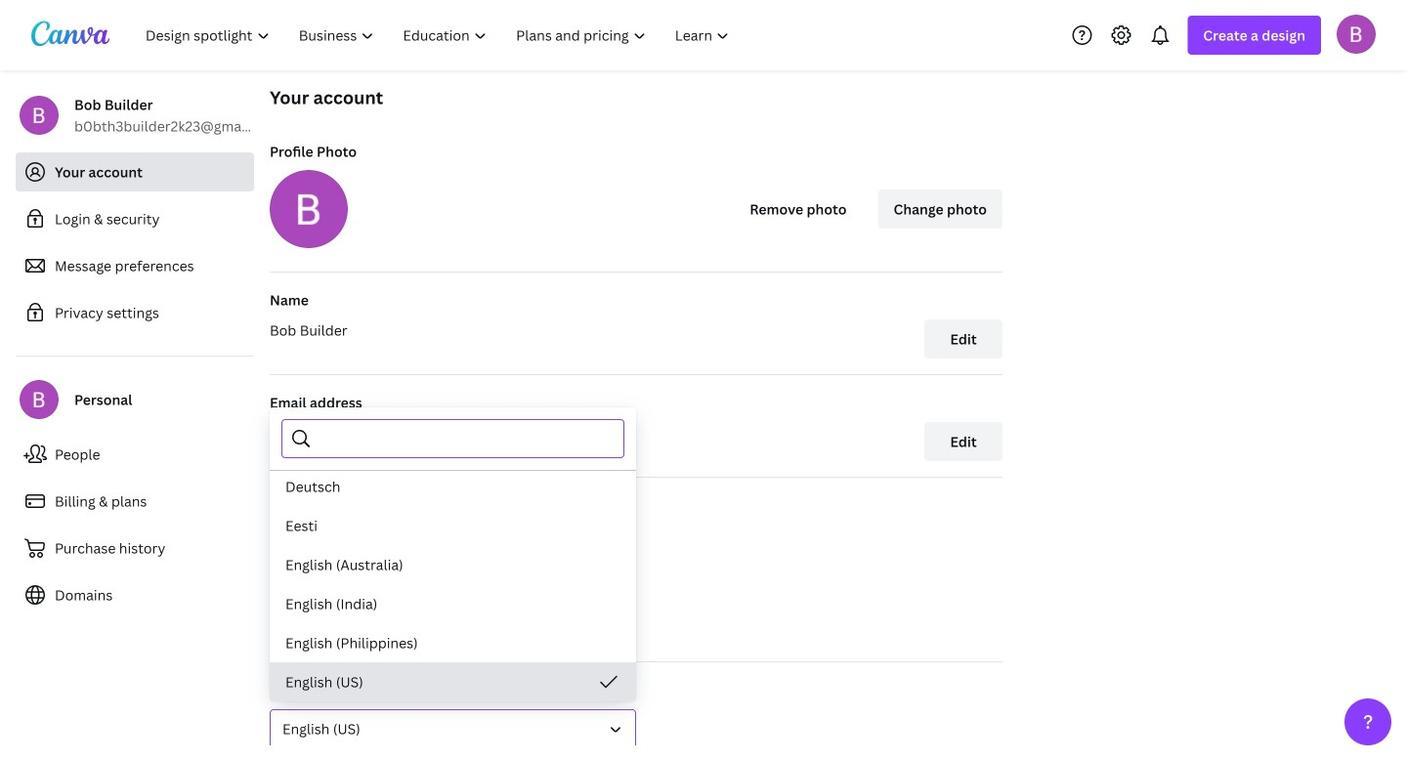 Task type: vqa. For each thing, say whether or not it's contained in the screenshot.
Top level navigation ELEMENT
yes



Task type: locate. For each thing, give the bounding box(es) containing it.
language: english (us) list box
[[270, 37, 637, 762]]

top level navigation element
[[133, 16, 746, 55]]

option
[[270, 467, 637, 506], [270, 506, 637, 546], [270, 546, 637, 585], [270, 585, 637, 624], [270, 624, 637, 663], [270, 663, 637, 702]]

3 option from the top
[[270, 546, 637, 585]]

None search field
[[321, 420, 612, 458]]

bob builder image
[[1338, 14, 1377, 54]]



Task type: describe. For each thing, give the bounding box(es) containing it.
6 option from the top
[[270, 663, 637, 702]]

Language: English (US) button
[[270, 710, 637, 749]]

4 option from the top
[[270, 585, 637, 624]]

2 option from the top
[[270, 506, 637, 546]]

1 option from the top
[[270, 467, 637, 506]]

5 option from the top
[[270, 624, 637, 663]]



